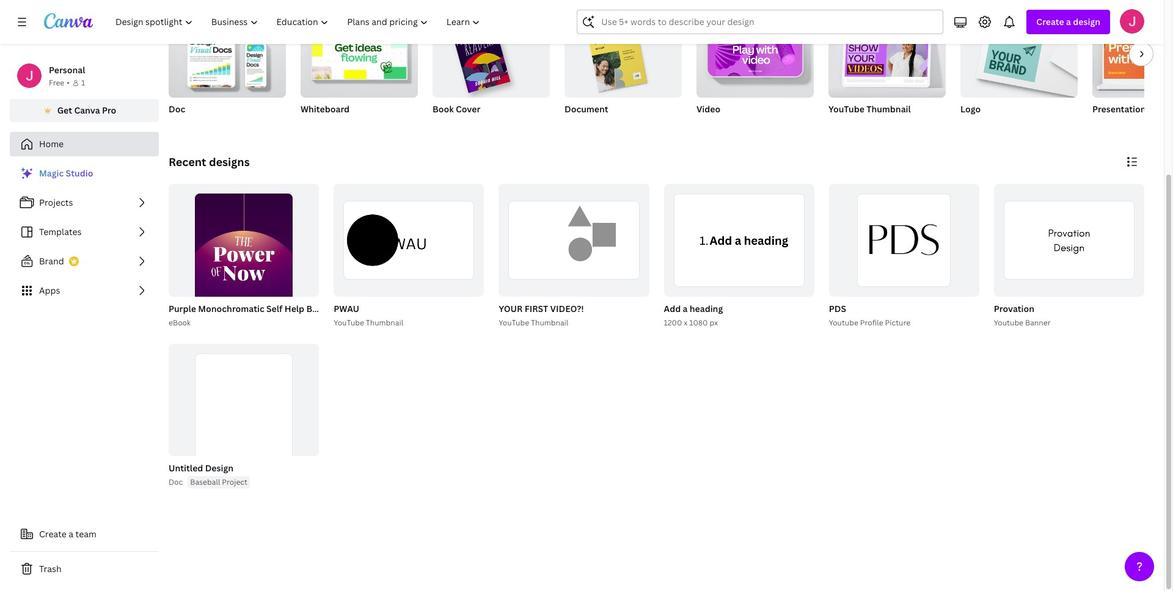 Task type: vqa. For each thing, say whether or not it's contained in the screenshot.
Domains
no



Task type: describe. For each thing, give the bounding box(es) containing it.
video
[[697, 103, 721, 115]]

group for whiteboard
[[301, 10, 418, 98]]

studio
[[66, 167, 93, 179]]

pds youtube profile picture
[[829, 303, 911, 328]]

purple monochromatic self help book cover button
[[169, 302, 354, 317]]

1 for purple
[[293, 282, 297, 291]]

doc group
[[169, 10, 286, 131]]

px
[[710, 318, 718, 328]]

magic studio link
[[10, 161, 159, 186]]

2 doc from the top
[[169, 478, 183, 488]]

monochromatic
[[198, 303, 264, 315]]

group for youtube thumbnail
[[829, 10, 946, 98]]

presentation (16:9) group
[[1093, 10, 1174, 131]]

first
[[525, 303, 548, 315]]

self
[[267, 303, 283, 315]]

thumbnail inside pwau youtube thumbnail
[[366, 318, 404, 328]]

video group
[[697, 10, 814, 131]]

doc inside 'doc' "group"
[[169, 103, 185, 115]]

picture
[[885, 318, 911, 328]]

baseball
[[190, 478, 220, 488]]

james peterson image
[[1120, 9, 1145, 34]]

group for video
[[697, 10, 814, 98]]

group for logo
[[961, 10, 1078, 98]]

2 for self
[[307, 282, 311, 291]]

ebook
[[169, 318, 191, 328]]

group for document
[[565, 10, 682, 98]]

list containing magic studio
[[10, 161, 159, 303]]

create a team
[[39, 529, 97, 540]]

personal
[[49, 64, 85, 76]]

youtube inside your first video?! youtube thumbnail
[[499, 318, 529, 328]]

banner
[[1026, 318, 1051, 328]]

brand
[[39, 256, 64, 267]]

create a team button
[[10, 523, 159, 547]]

document
[[565, 103, 609, 115]]

canva
[[74, 105, 100, 116]]

trash link
[[10, 557, 159, 582]]

magic
[[39, 167, 64, 179]]

your
[[499, 303, 523, 315]]

profile
[[861, 318, 884, 328]]

get canva pro
[[57, 105, 116, 116]]

1 of 2 for heading
[[789, 282, 806, 291]]

book cover
[[433, 103, 481, 115]]

untitled design button
[[169, 462, 233, 477]]

templates link
[[10, 220, 159, 245]]

top level navigation element
[[108, 10, 491, 34]]

1080
[[690, 318, 708, 328]]

book cover group
[[433, 10, 550, 131]]

add
[[664, 303, 681, 315]]

magic studio
[[39, 167, 93, 179]]

help
[[285, 303, 304, 315]]

get canva pro button
[[10, 99, 159, 122]]

home
[[39, 138, 64, 150]]

your first video?! button
[[499, 302, 584, 317]]

designs
[[209, 155, 250, 169]]

group for doc
[[169, 10, 286, 98]]

8 group from the left
[[1093, 10, 1174, 98]]

design
[[1074, 16, 1101, 28]]

youtube inside pwau youtube thumbnail
[[334, 318, 364, 328]]



Task type: locate. For each thing, give the bounding box(es) containing it.
1 horizontal spatial thumbnail
[[531, 318, 569, 328]]

1 vertical spatial a
[[683, 303, 688, 315]]

group
[[169, 10, 286, 98], [301, 10, 418, 98], [433, 10, 550, 98], [565, 10, 682, 98], [697, 10, 814, 98], [829, 10, 946, 98], [961, 10, 1078, 98], [1093, 10, 1174, 98]]

add a heading button
[[664, 302, 723, 317]]

1 group from the left
[[169, 10, 286, 98]]

5 group from the left
[[697, 10, 814, 98]]

apps link
[[10, 279, 159, 303]]

0 horizontal spatial 1 of 2
[[293, 282, 311, 291]]

create a design button
[[1027, 10, 1111, 34]]

0 vertical spatial create
[[1037, 16, 1065, 28]]

pro
[[102, 105, 116, 116]]

home link
[[10, 132, 159, 156]]

pwau
[[334, 303, 359, 315]]

•
[[67, 78, 70, 88]]

0 vertical spatial book
[[433, 103, 454, 115]]

1
[[81, 78, 85, 88], [293, 282, 297, 291], [789, 282, 792, 291]]

provation
[[994, 303, 1035, 315]]

0 horizontal spatial youtube
[[829, 318, 859, 328]]

0 vertical spatial cover
[[456, 103, 481, 115]]

presentation (16:9)
[[1093, 103, 1172, 115]]

4 group from the left
[[565, 10, 682, 98]]

2 of from the left
[[794, 282, 801, 291]]

a right add in the bottom right of the page
[[683, 303, 688, 315]]

1 1 of 2 from the left
[[293, 282, 311, 291]]

a inside dropdown button
[[1067, 16, 1072, 28]]

project
[[222, 478, 248, 488]]

templates
[[39, 226, 82, 238]]

None search field
[[577, 10, 944, 34]]

recent designs
[[169, 155, 250, 169]]

pwau button
[[334, 302, 359, 317]]

purple monochromatic self help book cover ebook
[[169, 303, 354, 328]]

pds button
[[829, 302, 847, 317]]

1 horizontal spatial 1
[[293, 282, 297, 291]]

1 of from the left
[[298, 282, 305, 291]]

baseball project
[[190, 478, 248, 488]]

whiteboard
[[301, 103, 350, 115]]

1 vertical spatial book
[[307, 303, 328, 315]]

presentation
[[1093, 103, 1146, 115]]

1 2 from the left
[[307, 282, 311, 291]]

youtube for provation
[[994, 318, 1024, 328]]

create left 'design' at the top right of page
[[1037, 16, 1065, 28]]

create inside dropdown button
[[1037, 16, 1065, 28]]

a for design
[[1067, 16, 1072, 28]]

youtube down pds button
[[829, 318, 859, 328]]

1 for add
[[789, 282, 792, 291]]

0 horizontal spatial book
[[307, 303, 328, 315]]

1 horizontal spatial 1 of 2
[[789, 282, 806, 291]]

heading
[[690, 303, 723, 315]]

0 vertical spatial doc
[[169, 103, 185, 115]]

1 horizontal spatial youtube
[[994, 318, 1024, 328]]

1 doc from the top
[[169, 103, 185, 115]]

1 horizontal spatial 2
[[802, 282, 806, 291]]

youtube thumbnail group
[[829, 10, 946, 131]]

thumbnail
[[867, 103, 911, 115], [366, 318, 404, 328], [531, 318, 569, 328]]

trash
[[39, 564, 62, 575]]

brand link
[[10, 249, 159, 274]]

apps
[[39, 285, 60, 296]]

cover inside 'purple monochromatic self help book cover ebook'
[[330, 303, 354, 315]]

of for self
[[298, 282, 305, 291]]

pwau youtube thumbnail
[[334, 303, 404, 328]]

create for create a design
[[1037, 16, 1065, 28]]

1 of 2
[[293, 282, 311, 291], [789, 282, 806, 291]]

untitled design
[[169, 463, 233, 474]]

0 horizontal spatial cover
[[330, 303, 354, 315]]

0 horizontal spatial thumbnail
[[366, 318, 404, 328]]

2 1 of 2 from the left
[[789, 282, 806, 291]]

list
[[10, 161, 159, 303]]

document group
[[565, 10, 682, 131]]

2
[[307, 282, 311, 291], [802, 282, 806, 291]]

2 2 from the left
[[802, 282, 806, 291]]

1 youtube from the left
[[829, 318, 859, 328]]

thumbnail inside group
[[867, 103, 911, 115]]

2 youtube from the left
[[994, 318, 1024, 328]]

Search search field
[[602, 10, 920, 34]]

youtube
[[829, 318, 859, 328], [994, 318, 1024, 328]]

projects
[[39, 197, 73, 208]]

youtube inside provation youtube banner
[[994, 318, 1024, 328]]

add a heading 1200 x 1080 px
[[664, 303, 723, 328]]

2 horizontal spatial thumbnail
[[867, 103, 911, 115]]

create inside button
[[39, 529, 67, 540]]

2 horizontal spatial 1
[[789, 282, 792, 291]]

youtube inside group
[[829, 103, 865, 115]]

0 vertical spatial a
[[1067, 16, 1072, 28]]

0 horizontal spatial 2
[[307, 282, 311, 291]]

of
[[298, 282, 305, 291], [794, 282, 801, 291]]

youtube
[[829, 103, 865, 115], [334, 318, 364, 328], [499, 318, 529, 328]]

free •
[[49, 78, 70, 88]]

doc
[[169, 103, 185, 115], [169, 478, 183, 488]]

team
[[76, 529, 97, 540]]

1 horizontal spatial book
[[433, 103, 454, 115]]

create left 'team'
[[39, 529, 67, 540]]

0 horizontal spatial create
[[39, 529, 67, 540]]

1 vertical spatial cover
[[330, 303, 354, 315]]

book inside book cover group
[[433, 103, 454, 115]]

create
[[1037, 16, 1065, 28], [39, 529, 67, 540]]

youtube inside pds youtube profile picture
[[829, 318, 859, 328]]

baseball project button
[[188, 477, 250, 489]]

design
[[205, 463, 233, 474]]

a for team
[[69, 529, 73, 540]]

a
[[1067, 16, 1072, 28], [683, 303, 688, 315], [69, 529, 73, 540]]

thumbnail inside your first video?! youtube thumbnail
[[531, 318, 569, 328]]

your first video?! youtube thumbnail
[[499, 303, 584, 328]]

of for heading
[[794, 282, 801, 291]]

1 of 2 for self
[[293, 282, 311, 291]]

a inside button
[[69, 529, 73, 540]]

doc down untitled
[[169, 478, 183, 488]]

book
[[433, 103, 454, 115], [307, 303, 328, 315]]

video?!
[[551, 303, 584, 315]]

1 vertical spatial doc
[[169, 478, 183, 488]]

0 horizontal spatial youtube
[[334, 318, 364, 328]]

2 group from the left
[[301, 10, 418, 98]]

1 horizontal spatial create
[[1037, 16, 1065, 28]]

a left 'team'
[[69, 529, 73, 540]]

purple
[[169, 303, 196, 315]]

1 horizontal spatial cover
[[456, 103, 481, 115]]

1200
[[664, 318, 682, 328]]

create a design
[[1037, 16, 1101, 28]]

whiteboard group
[[301, 10, 418, 131]]

group for book cover
[[433, 10, 550, 98]]

2 horizontal spatial a
[[1067, 16, 1072, 28]]

cover
[[456, 103, 481, 115], [330, 303, 354, 315]]

1 vertical spatial create
[[39, 529, 67, 540]]

(16:9)
[[1149, 103, 1172, 115]]

get
[[57, 105, 72, 116]]

a left 'design' at the top right of page
[[1067, 16, 1072, 28]]

0 horizontal spatial 1
[[81, 78, 85, 88]]

0 horizontal spatial a
[[69, 529, 73, 540]]

logo group
[[961, 10, 1078, 131]]

provation button
[[994, 302, 1035, 317]]

3 group from the left
[[433, 10, 550, 98]]

logo
[[961, 103, 981, 115]]

a inside add a heading 1200 x 1080 px
[[683, 303, 688, 315]]

create for create a team
[[39, 529, 67, 540]]

free
[[49, 78, 64, 88]]

1 horizontal spatial youtube
[[499, 318, 529, 328]]

provation youtube banner
[[994, 303, 1051, 328]]

recent
[[169, 155, 206, 169]]

2 for heading
[[802, 282, 806, 291]]

2 horizontal spatial youtube
[[829, 103, 865, 115]]

youtube down provation button
[[994, 318, 1024, 328]]

1 horizontal spatial a
[[683, 303, 688, 315]]

cover inside group
[[456, 103, 481, 115]]

youtube thumbnail
[[829, 103, 911, 115]]

a for heading
[[683, 303, 688, 315]]

youtube for pds
[[829, 318, 859, 328]]

pds
[[829, 303, 847, 315]]

x
[[684, 318, 688, 328]]

book inside 'purple monochromatic self help book cover ebook'
[[307, 303, 328, 315]]

untitled
[[169, 463, 203, 474]]

0 horizontal spatial of
[[298, 282, 305, 291]]

7 group from the left
[[961, 10, 1078, 98]]

2 vertical spatial a
[[69, 529, 73, 540]]

projects link
[[10, 191, 159, 215]]

doc up recent
[[169, 103, 185, 115]]

6 group from the left
[[829, 10, 946, 98]]

1 horizontal spatial of
[[794, 282, 801, 291]]



